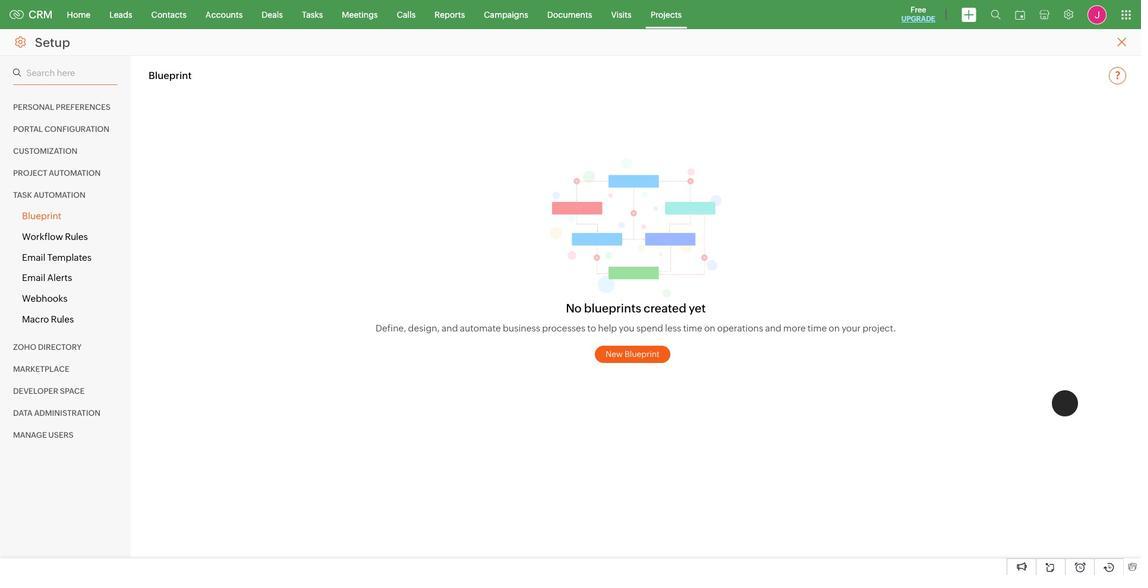 Task type: vqa. For each thing, say whether or not it's contained in the screenshot.
Information associated with Description Information
no



Task type: describe. For each thing, give the bounding box(es) containing it.
contacts
[[151, 10, 187, 19]]

contacts link
[[142, 0, 196, 29]]

reports
[[435, 10, 465, 19]]

accounts link
[[196, 0, 252, 29]]

create menu element
[[955, 0, 984, 29]]

leads
[[109, 10, 132, 19]]

upgrade
[[902, 15, 936, 23]]

documents link
[[538, 0, 602, 29]]

accounts
[[206, 10, 243, 19]]

projects link
[[641, 0, 692, 29]]

tasks link
[[292, 0, 333, 29]]

calls link
[[388, 0, 425, 29]]

crm link
[[10, 8, 53, 21]]

profile image
[[1088, 5, 1107, 24]]

create menu image
[[962, 7, 977, 22]]

calendar image
[[1016, 10, 1026, 19]]

free upgrade
[[902, 5, 936, 23]]



Task type: locate. For each thing, give the bounding box(es) containing it.
meetings
[[342, 10, 378, 19]]

tasks
[[302, 10, 323, 19]]

visits
[[612, 10, 632, 19]]

home link
[[57, 0, 100, 29]]

search image
[[991, 10, 1001, 20]]

free
[[911, 5, 927, 14]]

search element
[[984, 0, 1008, 29]]

meetings link
[[333, 0, 388, 29]]

deals link
[[252, 0, 292, 29]]

campaigns link
[[475, 0, 538, 29]]

campaigns
[[484, 10, 529, 19]]

visits link
[[602, 0, 641, 29]]

projects
[[651, 10, 682, 19]]

deals
[[262, 10, 283, 19]]

calls
[[397, 10, 416, 19]]

crm
[[29, 8, 53, 21]]

reports link
[[425, 0, 475, 29]]

home
[[67, 10, 90, 19]]

leads link
[[100, 0, 142, 29]]

documents
[[548, 10, 592, 19]]

profile element
[[1081, 0, 1114, 29]]



